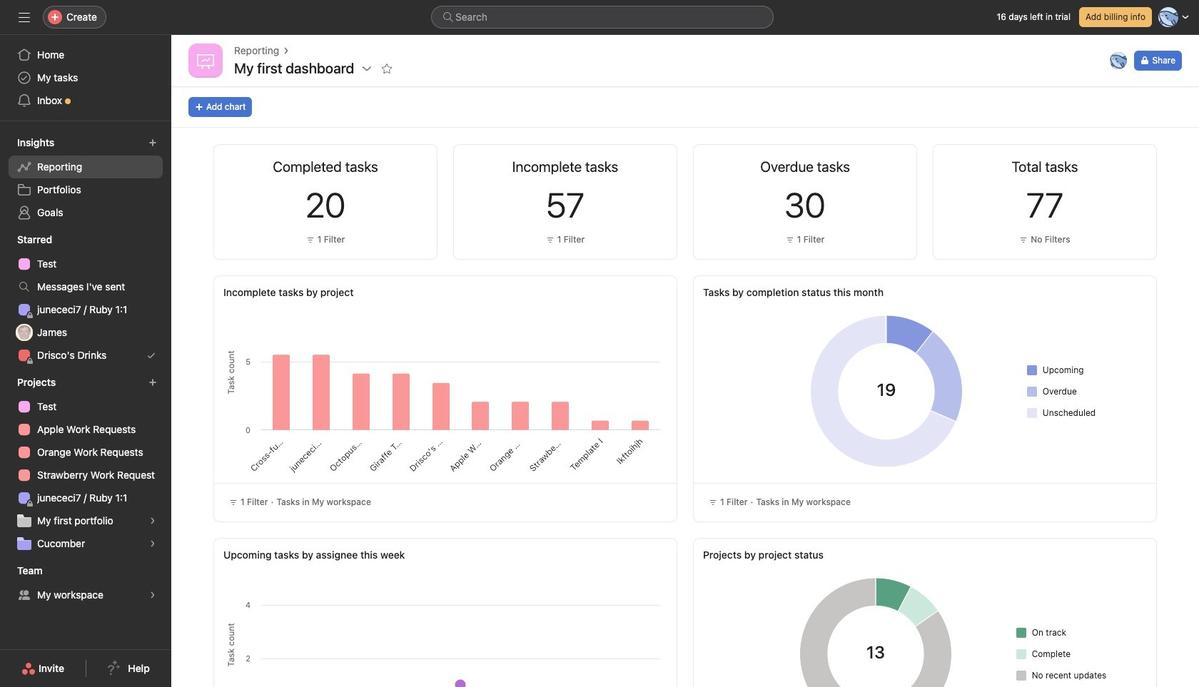 Task type: vqa. For each thing, say whether or not it's contained in the screenshot.
Insights dropdown button on the top of the page
no



Task type: describe. For each thing, give the bounding box(es) containing it.
show options image
[[362, 63, 373, 74]]

new insights image
[[149, 139, 157, 147]]



Task type: locate. For each thing, give the bounding box(es) containing it.
list box
[[431, 6, 774, 29]]

starred element
[[0, 227, 171, 370]]

report image
[[197, 52, 214, 69]]

teams element
[[0, 558, 171, 610]]

new project or portfolio image
[[149, 378, 157, 387]]

projects element
[[0, 370, 171, 558]]

view chart image
[[371, 159, 383, 171]]

global element
[[0, 35, 171, 121]]

see details, my workspace image
[[149, 591, 157, 600]]

see details, my first portfolio image
[[149, 517, 157, 526]]

insights element
[[0, 130, 171, 227]]

see details, cucomber image
[[149, 540, 157, 548]]

add to starred image
[[382, 63, 393, 74]]

hide sidebar image
[[19, 11, 30, 23]]

view chart image
[[611, 159, 623, 171]]



